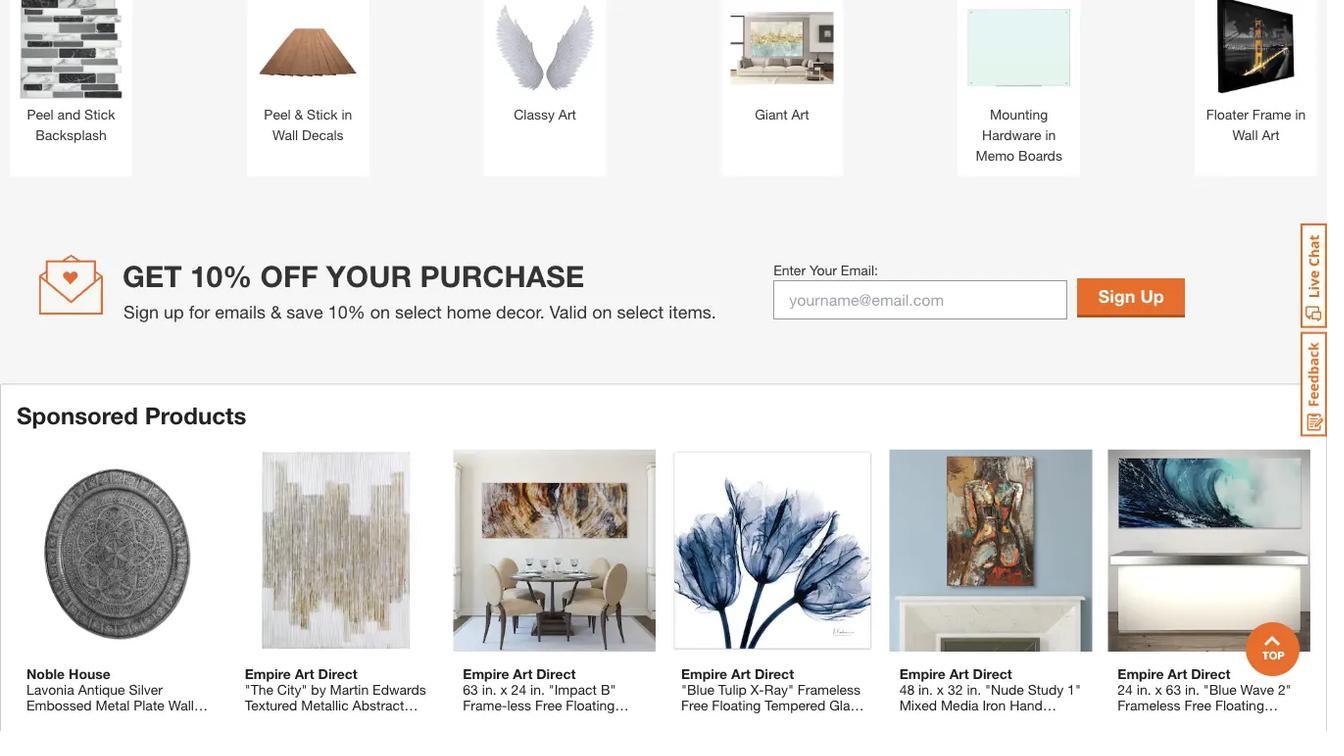 Task type: locate. For each thing, give the bounding box(es) containing it.
graphic
[[720, 714, 768, 730], [463, 729, 512, 732], [1118, 729, 1167, 732]]

tempered inside empire art direct "blue tulip x-ray" frameless free floating tempered glass panel graphic wall art
[[765, 698, 826, 714]]

hand right iron
[[1010, 698, 1043, 714]]

0 vertical spatial &
[[295, 107, 303, 123]]

& left save
[[271, 301, 282, 322]]

decor
[[26, 714, 63, 730]]

panel inside empire art direct "blue tulip x-ray" frameless free floating tempered glass panel graphic wall art
[[682, 714, 716, 730]]

painted down 48
[[900, 714, 947, 730]]

1 painted from the left
[[282, 714, 329, 730]]

free inside empire art direct "blue tulip x-ray" frameless free floating tempered glass panel graphic wall art
[[682, 698, 709, 714]]

purchase
[[420, 259, 585, 294]]

48
[[900, 682, 915, 699]]

direct inside empire art direct "blue tulip x-ray" frameless free floating tempered glass panel graphic wall art
[[755, 667, 794, 683]]

0 horizontal spatial painted
[[282, 714, 329, 730]]

mounting
[[991, 107, 1049, 123]]

& inside get 10% off your purchase sign up for emails & save 10% on select home decor. valid on select items.
[[271, 301, 282, 322]]

1 horizontal spatial 24
[[1118, 682, 1134, 699]]

0 horizontal spatial &
[[271, 301, 282, 322]]

direct
[[318, 667, 358, 683], [537, 667, 576, 683], [755, 667, 794, 683], [973, 667, 1013, 683], [1192, 667, 1231, 683]]

2 panel from the left
[[682, 714, 716, 730]]

art inside giant art link
[[792, 107, 810, 123]]

63
[[463, 682, 478, 699], [1167, 682, 1182, 699]]

hand inside empire art direct 48 in. x 32 in. "nude study 1" mixed media iron hand painted dimensional wall art
[[1010, 698, 1043, 714]]

0 horizontal spatial 24
[[512, 682, 527, 699]]

floating left ray"
[[712, 698, 761, 714]]

classy art image
[[494, 0, 597, 100]]

floating left the 2"
[[1216, 698, 1265, 714]]

2 "blue from the left
[[1204, 682, 1237, 699]]

"blue left tulip
[[682, 682, 715, 699]]

1 horizontal spatial hand
[[1010, 698, 1043, 714]]

floating inside the "empire art direct 24 in. x 63 in. "blue wave 2" frameless free floating tempered glass panel graphic wall art"
[[1216, 698, 1265, 714]]

5 direct from the left
[[1192, 667, 1231, 683]]

1 horizontal spatial panel
[[682, 714, 716, 730]]

direct for ray"
[[755, 667, 794, 683]]

"nude
[[986, 682, 1025, 699]]

2 horizontal spatial tempered
[[1118, 714, 1179, 730]]

1 direct from the left
[[318, 667, 358, 683]]

x inside the "empire art direct 24 in. x 63 in. "blue wave 2" frameless free floating tempered glass panel graphic wall art"
[[1156, 682, 1163, 699]]

tempered inside the "empire art direct 24 in. x 63 in. "blue wave 2" frameless free floating tempered glass panel graphic wall art"
[[1118, 714, 1179, 730]]

free left tulip
[[682, 698, 709, 714]]

stick inside peel & stick in wall decals
[[307, 107, 338, 123]]

1 horizontal spatial peel
[[264, 107, 291, 123]]

in
[[342, 107, 352, 123], [1296, 107, 1307, 123], [1046, 127, 1056, 143]]

direct inside empire art direct 63 in. x 24 in. "impact b" frame-less free floating tempered glass panel graphic art
[[537, 667, 576, 683]]

in. left less
[[482, 682, 497, 699]]

tempered inside empire art direct 63 in. x 24 in. "impact b" frame-less free floating tempered glass panel graphic art
[[463, 714, 524, 730]]

x left "impact
[[501, 682, 508, 699]]

0 horizontal spatial stick
[[84, 107, 115, 123]]

3 direct from the left
[[755, 667, 794, 683]]

empire up frame-
[[463, 667, 509, 683]]

2 on from the left
[[592, 301, 612, 322]]

stick up decals
[[307, 107, 338, 123]]

0 horizontal spatial sign
[[124, 301, 159, 322]]

in inside mounting hardware in memo boards
[[1046, 127, 1056, 143]]

3 panel from the left
[[1221, 714, 1256, 730]]

empire up mixed
[[900, 667, 946, 683]]

select left home
[[395, 301, 442, 322]]

1 24 from the left
[[512, 682, 527, 699]]

10%
[[190, 259, 252, 294], [328, 301, 366, 322]]

&
[[295, 107, 303, 123], [271, 301, 282, 322]]

1 horizontal spatial select
[[617, 301, 664, 322]]

1 horizontal spatial &
[[295, 107, 303, 123]]

1 horizontal spatial glass
[[830, 698, 864, 714]]

2 direct from the left
[[537, 667, 576, 683]]

0 horizontal spatial select
[[395, 301, 442, 322]]

1 horizontal spatial painted
[[900, 714, 947, 730]]

0 horizontal spatial frameless
[[798, 682, 861, 699]]

on
[[370, 301, 390, 322], [592, 301, 612, 322]]

2 peel from the left
[[264, 107, 291, 123]]

free inside the "empire art direct 24 in. x 63 in. "blue wave 2" frameless free floating tempered glass panel graphic wall art"
[[1185, 698, 1212, 714]]

feedback link image
[[1301, 331, 1328, 437]]

4 empire from the left
[[900, 667, 946, 683]]

less
[[507, 698, 532, 714]]

empire for 48
[[900, 667, 946, 683]]

0 horizontal spatial on
[[370, 301, 390, 322]]

wall inside empire art direct "blue tulip x-ray" frameless free floating tempered glass panel graphic wall art
[[772, 714, 798, 730]]

sign inside get 10% off your purchase sign up for emails & save 10% on select home decor. valid on select items.
[[124, 301, 159, 322]]

2 horizontal spatial graphic
[[1118, 729, 1167, 732]]

x for 24
[[501, 682, 508, 699]]

stick
[[84, 107, 115, 123], [307, 107, 338, 123]]

2 horizontal spatial floating
[[1216, 698, 1265, 714]]

panel
[[566, 714, 601, 730], [682, 714, 716, 730], [1221, 714, 1256, 730]]

art
[[559, 107, 577, 123], [792, 107, 810, 123], [1263, 127, 1280, 143], [295, 667, 314, 683], [513, 667, 533, 683], [732, 667, 751, 683], [950, 667, 970, 683], [1168, 667, 1188, 683], [362, 714, 380, 730], [802, 714, 819, 730], [1059, 714, 1077, 730], [516, 729, 533, 732], [1200, 729, 1218, 732]]

painted inside empire art direct "the city" by martin edwards textured metallic abstract hand painted wall art 40 in. x 30 in.
[[282, 714, 329, 730]]

frameless right ray"
[[798, 682, 861, 699]]

24 right frame-
[[512, 682, 527, 699]]

antique
[[78, 682, 125, 699]]

1 horizontal spatial sign
[[1099, 286, 1136, 307]]

0 horizontal spatial 63
[[463, 682, 478, 699]]

floating right less
[[566, 698, 615, 714]]

3 floating from the left
[[1216, 698, 1265, 714]]

hand down "the
[[245, 714, 278, 730]]

2 select from the left
[[617, 301, 664, 322]]

panel inside empire art direct 63 in. x 24 in. "impact b" frame-less free floating tempered glass panel graphic art
[[566, 714, 601, 730]]

floater
[[1207, 107, 1249, 123]]

2 horizontal spatial free
[[1185, 698, 1212, 714]]

"blue tulip x-ray" frameless free floating tempered glass panel graphic wall art image
[[672, 450, 874, 652]]

in up boards
[[1046, 127, 1056, 143]]

1 empire from the left
[[245, 667, 291, 683]]

2 horizontal spatial in
[[1296, 107, 1307, 123]]

0 horizontal spatial peel
[[27, 107, 54, 123]]

valid
[[550, 301, 588, 322]]

empire art direct "the city" by martin edwards textured metallic abstract hand painted wall art 40 in. x 30 in.
[[245, 667, 426, 732]]

2 horizontal spatial panel
[[1221, 714, 1256, 730]]

frameless right 1"
[[1118, 698, 1181, 714]]

x for 63
[[1156, 682, 1163, 699]]

empire left x-
[[682, 667, 728, 683]]

63 left less
[[463, 682, 478, 699]]

emails
[[215, 301, 266, 322]]

graphic inside the "empire art direct 24 in. x 63 in. "blue wave 2" frameless free floating tempered glass panel graphic wall art"
[[1118, 729, 1167, 732]]

"the city" by martin edwards textured metallic abstract hand painted wall art 40 in. x 30 in. image
[[235, 450, 438, 652]]

glass
[[830, 698, 864, 714], [528, 714, 562, 730], [1183, 714, 1217, 730]]

peel and stick backsplash link
[[20, 0, 123, 146]]

wall inside empire art direct 48 in. x 32 in. "nude study 1" mixed media iron hand painted dimensional wall art
[[1030, 714, 1055, 730]]

glass inside empire art direct "blue tulip x-ray" frameless free floating tempered glass panel graphic wall art
[[830, 698, 864, 714]]

0 horizontal spatial tempered
[[463, 714, 524, 730]]

free inside empire art direct 63 in. x 24 in. "impact b" frame-less free floating tempered glass panel graphic art
[[535, 698, 562, 714]]

x right 1"
[[1156, 682, 1163, 699]]

live chat image
[[1301, 224, 1328, 329]]

63 inside empire art direct 63 in. x 24 in. "impact b" frame-less free floating tempered glass panel graphic art
[[463, 682, 478, 699]]

free left wave
[[1185, 698, 1212, 714]]

glass for 24 in. x 63 in. "blue wave 2" frameless free floating tempered glass panel graphic wall art
[[1183, 714, 1217, 730]]

wave
[[1241, 682, 1275, 699]]

2 24 from the left
[[1118, 682, 1134, 699]]

2 free from the left
[[682, 698, 709, 714]]

direct for 24
[[537, 667, 576, 683]]

30
[[256, 729, 271, 732]]

"the
[[245, 682, 274, 699]]

painted
[[282, 714, 329, 730], [900, 714, 947, 730]]

in up decals
[[342, 107, 352, 123]]

panel inside the "empire art direct 24 in. x 63 in. "blue wave 2" frameless free floating tempered glass panel graphic wall art"
[[1221, 714, 1256, 730]]

empire
[[245, 667, 291, 683], [463, 667, 509, 683], [682, 667, 728, 683], [900, 667, 946, 683], [1118, 667, 1165, 683]]

x inside empire art direct 63 in. x 24 in. "impact b" frame-less free floating tempered glass panel graphic art
[[501, 682, 508, 699]]

yourname@email.com text field
[[774, 281, 1068, 320]]

0 horizontal spatial hand
[[245, 714, 278, 730]]

empire art direct "blue tulip x-ray" frameless free floating tempered glass panel graphic wall art
[[682, 667, 864, 730]]

tempered
[[765, 698, 826, 714], [463, 714, 524, 730], [1118, 714, 1179, 730]]

direct inside empire art direct "the city" by martin edwards textured metallic abstract hand painted wall art 40 in. x 30 in.
[[318, 667, 358, 683]]

frameless inside the "empire art direct 24 in. x 63 in. "blue wave 2" frameless free floating tempered glass panel graphic wall art"
[[1118, 698, 1181, 714]]

frame
[[1253, 107, 1292, 123]]

peel inside peel and stick backsplash
[[27, 107, 54, 123]]

1 horizontal spatial frameless
[[1118, 698, 1181, 714]]

panel for 63 in. x 24 in. "impact b" frame-less free floating tempered glass panel graphic art
[[566, 714, 601, 730]]

1 63 from the left
[[463, 682, 478, 699]]

abstract
[[353, 698, 405, 714]]

backsplash
[[35, 127, 107, 143]]

0 horizontal spatial "blue
[[682, 682, 715, 699]]

mounting hardware in memo boards image
[[968, 0, 1071, 100]]

0 horizontal spatial floating
[[566, 698, 615, 714]]

24
[[512, 682, 527, 699], [1118, 682, 1134, 699]]

"impact
[[549, 682, 597, 699]]

house
[[69, 667, 111, 683]]

1 horizontal spatial tempered
[[765, 698, 826, 714]]

in. right 48
[[919, 682, 934, 699]]

1 peel from the left
[[27, 107, 54, 123]]

2 painted from the left
[[900, 714, 947, 730]]

in for floater frame in wall art
[[1296, 107, 1307, 123]]

floating inside empire art direct 63 in. x 24 in. "impact b" frame-less free floating tempered glass panel graphic art
[[566, 698, 615, 714]]

direct left b"
[[537, 667, 576, 683]]

glass inside the "empire art direct 24 in. x 63 in. "blue wave 2" frameless free floating tempered glass panel graphic wall art"
[[1183, 714, 1217, 730]]

in inside floater frame in wall art
[[1296, 107, 1307, 123]]

0 horizontal spatial 10%
[[190, 259, 252, 294]]

hand inside empire art direct "the city" by martin edwards textured metallic abstract hand painted wall art 40 in. x 30 in.
[[245, 714, 278, 730]]

2 empire from the left
[[463, 667, 509, 683]]

in right frame
[[1296, 107, 1307, 123]]

direct right tulip
[[755, 667, 794, 683]]

direct for 63
[[1192, 667, 1231, 683]]

free
[[535, 698, 562, 714], [682, 698, 709, 714], [1185, 698, 1212, 714]]

peel and stick backsplash image
[[20, 0, 123, 100]]

sign
[[1099, 286, 1136, 307], [124, 301, 159, 322]]

24 right 1"
[[1118, 682, 1134, 699]]

1 horizontal spatial "blue
[[1204, 682, 1237, 699]]

empire inside empire art direct 63 in. x 24 in. "impact b" frame-less free floating tempered glass panel graphic art
[[463, 667, 509, 683]]

empire inside empire art direct 48 in. x 32 in. "nude study 1" mixed media iron hand painted dimensional wall art
[[900, 667, 946, 683]]

direct inside empire art direct 48 in. x 32 in. "nude study 1" mixed media iron hand painted dimensional wall art
[[973, 667, 1013, 683]]

0 vertical spatial 10%
[[190, 259, 252, 294]]

free right less
[[535, 698, 562, 714]]

stick right and
[[84, 107, 115, 123]]

1 horizontal spatial on
[[592, 301, 612, 322]]

1 horizontal spatial 63
[[1167, 682, 1182, 699]]

x left 30
[[245, 729, 252, 732]]

floater frame in wall art
[[1207, 107, 1307, 143]]

peel for peel and stick backsplash
[[27, 107, 54, 123]]

1 horizontal spatial floating
[[712, 698, 761, 714]]

peel inside peel & stick in wall decals
[[264, 107, 291, 123]]

empire inside the "empire art direct 24 in. x 63 in. "blue wave 2" frameless free floating tempered glass panel graphic wall art"
[[1118, 667, 1165, 683]]

1 horizontal spatial free
[[682, 698, 709, 714]]

tempered for 63 in. x 24 in. "impact b" frame-less free floating tempered glass panel graphic art
[[463, 714, 524, 730]]

24 inside the "empire art direct 24 in. x 63 in. "blue wave 2" frameless free floating tempered glass panel graphic wall art"
[[1118, 682, 1134, 699]]

peel left and
[[27, 107, 54, 123]]

empire up textured
[[245, 667, 291, 683]]

0 horizontal spatial in
[[342, 107, 352, 123]]

peel and stick backsplash
[[27, 107, 115, 143]]

2 63 from the left
[[1167, 682, 1182, 699]]

direct inside the "empire art direct 24 in. x 63 in. "blue wave 2" frameless free floating tempered glass panel graphic wall art"
[[1192, 667, 1231, 683]]

1 horizontal spatial graphic
[[720, 714, 768, 730]]

"blue inside the "empire art direct 24 in. x 63 in. "blue wave 2" frameless free floating tempered glass panel graphic wall art"
[[1204, 682, 1237, 699]]

1 vertical spatial 10%
[[328, 301, 366, 322]]

glass inside empire art direct 63 in. x 24 in. "impact b" frame-less free floating tempered glass panel graphic art
[[528, 714, 562, 730]]

giant art image
[[731, 0, 834, 100]]

1 free from the left
[[535, 698, 562, 714]]

48 in. x 32 in. "nude study 1" mixed media iron hand painted dimensional wall art image
[[890, 450, 1093, 652]]

in. right 30
[[275, 729, 289, 732]]

frame-
[[463, 698, 507, 714]]

32
[[948, 682, 964, 699]]

lavonia antique silver embossed metal plate wall decor image
[[17, 450, 219, 652]]

direct up iron
[[973, 667, 1013, 683]]

10% up emails
[[190, 259, 252, 294]]

direct up metallic
[[318, 667, 358, 683]]

graphic inside empire art direct 63 in. x 24 in. "impact b" frame-less free floating tempered glass panel graphic art
[[463, 729, 512, 732]]

1 horizontal spatial stick
[[307, 107, 338, 123]]

4 direct from the left
[[973, 667, 1013, 683]]

5 empire from the left
[[1118, 667, 1165, 683]]

0 horizontal spatial free
[[535, 698, 562, 714]]

1"
[[1068, 682, 1082, 699]]

63 in. x 24 in. "impact b" frame-less free floating tempered glass panel graphic art image
[[453, 450, 656, 652]]

2 floating from the left
[[712, 698, 761, 714]]

1 horizontal spatial in
[[1046, 127, 1056, 143]]

martin
[[330, 682, 369, 699]]

on down your
[[370, 301, 390, 322]]

x-
[[751, 682, 765, 699]]

0 horizontal spatial graphic
[[463, 729, 512, 732]]

2 horizontal spatial glass
[[1183, 714, 1217, 730]]

24 in. x 63 in. "blue wave 2" frameless free floating tempered glass panel graphic wall art image
[[1108, 450, 1311, 652]]

your
[[810, 262, 837, 278]]

x left 32
[[937, 682, 944, 699]]

peel down peel & stick in wall decals image
[[264, 107, 291, 123]]

peel for peel & stick in wall decals
[[264, 107, 291, 123]]

x
[[501, 682, 508, 699], [937, 682, 944, 699], [1156, 682, 1163, 699], [245, 729, 252, 732]]

3 empire from the left
[[682, 667, 728, 683]]

stick for backsplash
[[84, 107, 115, 123]]

painted down city"
[[282, 714, 329, 730]]

63 left wave
[[1167, 682, 1182, 699]]

x inside empire art direct 48 in. x 32 in. "nude study 1" mixed media iron hand painted dimensional wall art
[[937, 682, 944, 699]]

1 floating from the left
[[566, 698, 615, 714]]

in.
[[482, 682, 497, 699], [531, 682, 545, 699], [919, 682, 934, 699], [967, 682, 982, 699], [1137, 682, 1152, 699], [1186, 682, 1200, 699], [403, 714, 417, 730], [275, 729, 289, 732]]

sponsored
[[17, 401, 138, 429]]

free for less
[[535, 698, 562, 714]]

& up decals
[[295, 107, 303, 123]]

select left items.
[[617, 301, 664, 322]]

frameless
[[798, 682, 861, 699], [1118, 698, 1181, 714]]

empire inside empire art direct "the city" by martin edwards textured metallic abstract hand painted wall art 40 in. x 30 in.
[[245, 667, 291, 683]]

1 panel from the left
[[566, 714, 601, 730]]

wall inside the "empire art direct 24 in. x 63 in. "blue wave 2" frameless free floating tempered glass panel graphic wall art"
[[1171, 729, 1196, 732]]

1 "blue from the left
[[682, 682, 715, 699]]

peel & stick in wall decals
[[264, 107, 352, 143]]

peel
[[27, 107, 54, 123], [264, 107, 291, 123]]

2 stick from the left
[[307, 107, 338, 123]]

direct left wave
[[1192, 667, 1231, 683]]

0 horizontal spatial panel
[[566, 714, 601, 730]]

"blue left wave
[[1204, 682, 1237, 699]]

peel & stick in wall decals image
[[257, 0, 360, 100]]

empire right 1"
[[1118, 667, 1165, 683]]

empire art direct 63 in. x 24 in. "impact b" frame-less free floating tempered glass panel graphic art
[[463, 667, 616, 732]]

1 stick from the left
[[84, 107, 115, 123]]

floating inside empire art direct "blue tulip x-ray" frameless free floating tempered glass panel graphic wall art
[[712, 698, 761, 714]]

1 vertical spatial &
[[271, 301, 282, 322]]

3 free from the left
[[1185, 698, 1212, 714]]

stick inside peel and stick backsplash
[[84, 107, 115, 123]]

0 horizontal spatial glass
[[528, 714, 562, 730]]

glass for 63 in. x 24 in. "impact b" frame-less free floating tempered glass panel graphic art
[[528, 714, 562, 730]]

"blue
[[682, 682, 715, 699], [1204, 682, 1237, 699]]

free for frameless
[[1185, 698, 1212, 714]]

boards
[[1019, 148, 1063, 164]]

10% down your
[[328, 301, 366, 322]]

empire inside empire art direct "blue tulip x-ray" frameless free floating tempered glass panel graphic wall art
[[682, 667, 728, 683]]

on right valid
[[592, 301, 612, 322]]



Task type: describe. For each thing, give the bounding box(es) containing it.
and
[[57, 107, 81, 123]]

in for mounting hardware in memo boards
[[1046, 127, 1056, 143]]

graphic for 63 in. x 24 in. "impact b" frame-less free floating tempered glass panel graphic art
[[463, 729, 512, 732]]

iron
[[983, 698, 1006, 714]]

giant art link
[[731, 0, 834, 125]]

graphic for 24 in. x 63 in. "blue wave 2" frameless free floating tempered glass panel graphic wall art
[[1118, 729, 1167, 732]]

direct for 32
[[973, 667, 1013, 683]]

frameless inside empire art direct "blue tulip x-ray" frameless free floating tempered glass panel graphic wall art
[[798, 682, 861, 699]]

sign up button
[[1078, 279, 1186, 315]]

giant art
[[755, 107, 810, 123]]

lavonia
[[26, 682, 74, 699]]

classy art
[[514, 107, 577, 123]]

classy
[[514, 107, 555, 123]]

email:
[[841, 262, 879, 278]]

decals
[[302, 127, 344, 143]]

1 horizontal spatial 10%
[[328, 301, 366, 322]]

get 10% off your purchase sign up for emails & save 10% on select home decor. valid on select items.
[[123, 259, 717, 322]]

graphic inside empire art direct "blue tulip x-ray" frameless free floating tempered glass panel graphic wall art
[[720, 714, 768, 730]]

for
[[189, 301, 210, 322]]

in. left "impact
[[531, 682, 545, 699]]

metal
[[96, 698, 130, 714]]

2"
[[1279, 682, 1292, 699]]

stick for in
[[307, 107, 338, 123]]

up
[[1141, 286, 1165, 307]]

giant
[[755, 107, 788, 123]]

in. right 40
[[403, 714, 417, 730]]

floater frame in wall art link
[[1205, 0, 1308, 146]]

metallic
[[301, 698, 349, 714]]

wall inside floater frame in wall art
[[1233, 127, 1259, 143]]

products
[[145, 401, 246, 429]]

enter
[[774, 262, 806, 278]]

silver
[[129, 682, 163, 699]]

plate
[[134, 698, 165, 714]]

media
[[941, 698, 979, 714]]

sign up
[[1099, 286, 1165, 307]]

empire for 63
[[463, 667, 509, 683]]

edwards
[[373, 682, 426, 699]]

wall inside empire art direct "the city" by martin edwards textured metallic abstract hand painted wall art 40 in. x 30 in.
[[332, 714, 358, 730]]

off
[[260, 259, 318, 294]]

sponsored products
[[17, 401, 246, 429]]

in. left wave
[[1186, 682, 1200, 699]]

in. right 1"
[[1137, 682, 1152, 699]]

up
[[164, 301, 184, 322]]

direct for martin
[[318, 667, 358, 683]]

in inside peel & stick in wall decals
[[342, 107, 352, 123]]

b"
[[601, 682, 616, 699]]

art inside classy art link
[[559, 107, 577, 123]]

x for 32
[[937, 682, 944, 699]]

empire for 24
[[1118, 667, 1165, 683]]

1 select from the left
[[395, 301, 442, 322]]

peel & stick in wall decals link
[[257, 0, 360, 146]]

art inside floater frame in wall art
[[1263, 127, 1280, 143]]

hardware
[[983, 127, 1042, 143]]

panel for 24 in. x 63 in. "blue wave 2" frameless free floating tempered glass panel graphic wall art
[[1221, 714, 1256, 730]]

empire for "blue
[[682, 667, 728, 683]]

floating for 63 in. x 24 in. "impact b" frame-less free floating tempered glass panel graphic art
[[566, 698, 615, 714]]

& inside peel & stick in wall decals
[[295, 107, 303, 123]]

40
[[383, 714, 399, 730]]

memo
[[976, 148, 1015, 164]]

noble house lavonia antique silver embossed metal plate wall decor
[[26, 667, 194, 730]]

empire for "the
[[245, 667, 291, 683]]

city"
[[277, 682, 307, 699]]

wall inside noble house lavonia antique silver embossed metal plate wall decor
[[168, 698, 194, 714]]

mounting hardware in memo boards link
[[968, 0, 1071, 166]]

wall inside peel & stick in wall decals
[[273, 127, 298, 143]]

mounting hardware in memo boards
[[976, 107, 1063, 164]]

by
[[311, 682, 326, 699]]

home
[[447, 301, 491, 322]]

empire art direct 24 in. x 63 in. "blue wave 2" frameless free floating tempered glass panel graphic wall art
[[1118, 667, 1292, 732]]

ray"
[[765, 682, 794, 699]]

your
[[326, 259, 412, 294]]

textured
[[245, 698, 297, 714]]

items.
[[669, 301, 717, 322]]

decor.
[[496, 301, 545, 322]]

dimensional
[[951, 714, 1026, 730]]

save
[[287, 301, 323, 322]]

classy art link
[[494, 0, 597, 125]]

study
[[1028, 682, 1064, 699]]

"blue inside empire art direct "blue tulip x-ray" frameless free floating tempered glass panel graphic wall art
[[682, 682, 715, 699]]

1 on from the left
[[370, 301, 390, 322]]

painted inside empire art direct 48 in. x 32 in. "nude study 1" mixed media iron hand painted dimensional wall art
[[900, 714, 947, 730]]

x inside empire art direct "the city" by martin edwards textured metallic abstract hand painted wall art 40 in. x 30 in.
[[245, 729, 252, 732]]

24 inside empire art direct 63 in. x 24 in. "impact b" frame-less free floating tempered glass panel graphic art
[[512, 682, 527, 699]]

empire art direct 48 in. x 32 in. "nude study 1" mixed media iron hand painted dimensional wall art
[[900, 667, 1082, 730]]

tulip
[[719, 682, 747, 699]]

noble
[[26, 667, 65, 683]]

63 inside the "empire art direct 24 in. x 63 in. "blue wave 2" frameless free floating tempered glass panel graphic wall art"
[[1167, 682, 1182, 699]]

floater frame in wall art image
[[1205, 0, 1308, 100]]

mixed
[[900, 698, 938, 714]]

embossed
[[26, 698, 92, 714]]

floating for 24 in. x 63 in. "blue wave 2" frameless free floating tempered glass panel graphic wall art
[[1216, 698, 1265, 714]]

in. right 32
[[967, 682, 982, 699]]

enter your email:
[[774, 262, 879, 278]]

sign inside button
[[1099, 286, 1136, 307]]

get
[[123, 259, 182, 294]]

tempered for 24 in. x 63 in. "blue wave 2" frameless free floating tempered glass panel graphic wall art
[[1118, 714, 1179, 730]]



Task type: vqa. For each thing, say whether or not it's contained in the screenshot.
Retailer at the right of the page
no



